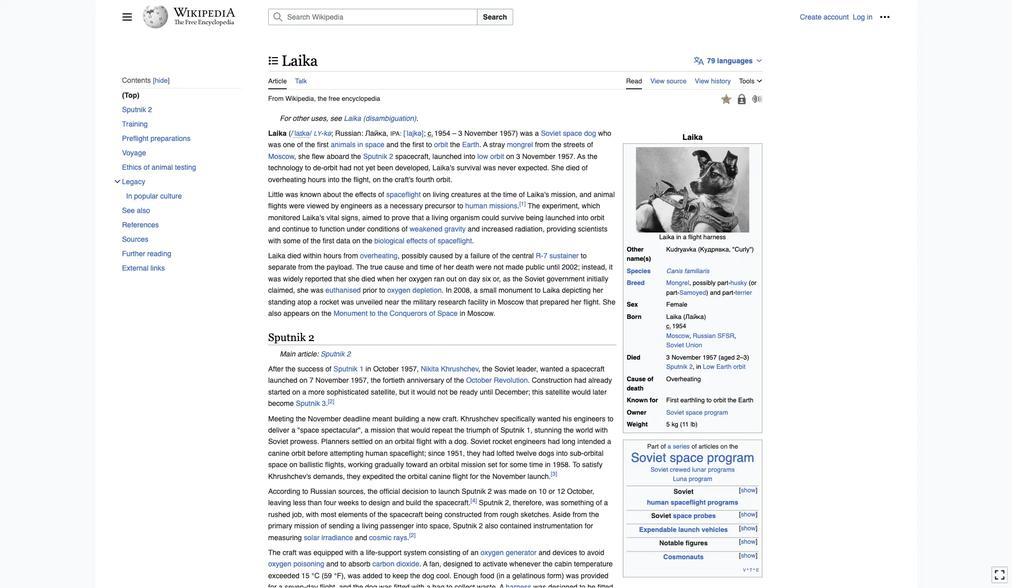 Task type: describe. For each thing, give the bounding box(es) containing it.
spacecraft inside "2, therefore, was something of a rushed job, with most elements of the spacecraft being constructed from rough sketches. aside from the primary mission of sending a living passenger into space, sputnik"
[[390, 510, 423, 519]]

this
[[532, 388, 543, 396]]

the left the monument on the bottom
[[321, 309, 332, 318]]

0 horizontal spatial october
[[373, 365, 399, 373]]

1 horizontal spatial an
[[430, 461, 438, 469]]

sputnik inside animals in space and the first to orbit the earth . a stray mongrel from the streets of moscow , she flew aboard the sputnik 2 spacecraft, launched into low orbit
[[363, 152, 387, 160]]

the inside 2 was made on 10 or 12 october, leaving less than four weeks to design and build the spacecraft.
[[423, 499, 433, 507]]

facility
[[468, 298, 488, 306]]

female
[[666, 301, 687, 308]]

ready
[[460, 388, 478, 396]]

1 vertical spatial she
[[348, 275, 360, 283]]

devices
[[553, 549, 577, 557]]

mission inside 1, stunning the world with soviet prowess. planners settled on an orbital flight with a dog. soviet rocket engineers had long intended a canine orbit before attempting human spaceflight; since 1951, they had lofted twelve dogs into sub-orbital space on ballistic flights, working gradually toward an orbital mission set for some time in 1958. to satisfy khrushchev's demands, they expedited the orbital canine flight for the november launch.
[[461, 461, 486, 469]]

other
[[627, 246, 644, 253]]

oxygen inside to separate from the payload. the true cause and time of her death were not made public until 2002; instead, it was widely reported that she died when her oxygen ran out on day six or, as the soviet government initially claimed, she was
[[409, 275, 432, 283]]

0 vertical spatial canine
[[268, 449, 289, 457]]

the up little was known about the effects of spaceflight
[[342, 175, 352, 183]]

gravity
[[444, 225, 466, 233]]

his
[[563, 415, 572, 423]]

main
[[280, 350, 295, 358]]

on living creatures at the time of laika's mission, and animal flights were viewed by engineers as a necessary precursor to
[[268, 190, 615, 210]]

1 show from the top
[[741, 487, 756, 494]]

the up conquerors
[[401, 298, 411, 306]]

living inside the experiment, which monitored laika's vital signs, aimed to prove that a living organism could survive being launched into orbit and continue to function under conditions of
[[432, 213, 448, 222]]

russian:
[[335, 129, 363, 137]]

1 vertical spatial spaceflight
[[438, 236, 472, 245]]

2 horizontal spatial flight
[[688, 233, 702, 241]]

1 horizontal spatial launch
[[678, 526, 700, 534]]

1957, inside , the soviet leader, wanted a spacecraft launched on 7 november 1957, the fortieth anniversary of the
[[351, 376, 369, 385]]

the down –
[[450, 141, 460, 149]]

some inside "and increased radiation, providing scientists with some of the first data on the"
[[283, 236, 301, 245]]

0 vertical spatial possibly
[[402, 252, 428, 260]]

legacy link
[[122, 174, 242, 189]]

for
[[280, 114, 291, 122]]

1 vertical spatial overheating
[[360, 252, 398, 260]]

was inside who was one of the first
[[268, 141, 281, 149]]

, left '"curly")'
[[729, 246, 731, 253]]

mission inside "2, therefore, was something of a rushed job, with most elements of the spacecraft being constructed from rough sketches. aside from the primary mission of sending a living passenger into space, sputnik"
[[294, 522, 319, 530]]

hide
[[155, 76, 168, 84]]

0 horizontal spatial flight
[[416, 438, 432, 446]]

to right the decision
[[430, 487, 436, 496]]

system
[[404, 549, 426, 557]]

1954 inside "laika ( лайка ) c. 1954 moscow , russian sfsr , soviet union"
[[672, 322, 686, 330]]

[2] inside solar irradiance and cosmic rays . [2]
[[409, 532, 416, 539]]

programs inside soviet human spaceflight programs
[[708, 498, 738, 506]]

oxygen up "near"
[[387, 286, 410, 294]]

of inside "on 3 november 1957. as the technology to de-orbit had not yet been developed, laika's survival was never expected. she died of overheating hours into the flight, on the craft's fourth orbit."
[[582, 164, 588, 172]]

. a fan, designed to activate whenever the cabin temperature exceeded 15 °c (59 °f), was added to keep the dog cool. enough food (in a gelatinous form) was provided for a seven-day flight, and the dog was fitted with a bag to collect waste. a
[[268, 560, 613, 588]]

in up kudryavka
[[676, 233, 681, 241]]

the inside part of a series of articles on the soviet space program soviet crewed lunar programs luna program
[[729, 443, 738, 450]]

l
[[294, 129, 296, 137]]

1 / from the left
[[291, 129, 293, 137]]

0 vertical spatial khrushchev
[[441, 365, 479, 373]]

government
[[547, 275, 585, 283]]

external links
[[122, 264, 165, 272]]

space
[[437, 309, 458, 318]]

2 / from the left
[[310, 129, 312, 137]]

primary
[[268, 522, 292, 530]]

0 horizontal spatial spaceflight
[[386, 190, 421, 199]]

to left avoid
[[579, 549, 585, 557]]

the left "central"
[[500, 252, 510, 260]]

the down low earth orbit link
[[728, 397, 736, 404]]

2 inside animals in space and the first to orbit the earth . a stray mongrel from the streets of moscow , she flew aboard the sputnik 2 spacecraft, launched into low orbit
[[389, 152, 393, 160]]

of right failure
[[492, 252, 498, 260]]

soviet up kg
[[666, 409, 684, 416]]

listen to this article image
[[752, 95, 762, 103]]

sputnik 2 link up sputnik 1 link
[[321, 350, 351, 358]]

long
[[562, 438, 575, 446]]

1 vertical spatial october
[[466, 376, 492, 385]]

poisoning
[[293, 560, 324, 568]]

orbital up spaceflight; in the bottom of the page
[[395, 438, 414, 446]]

a left dog.
[[448, 438, 452, 446]]

e
[[756, 566, 759, 573]]

oxygen up the activate
[[481, 549, 504, 557]]

series
[[673, 443, 690, 450]]

soviet inside to separate from the payload. the true cause and time of her death were not made public until 2002; instead, it was widely reported that she died when her oxygen ran out on day six or, as the soviet government initially claimed, she was
[[525, 275, 545, 283]]

the for experiment,
[[528, 202, 540, 210]]

had down stunning
[[548, 438, 560, 446]]

to inside on living creatures at the time of laika's mission, and animal flights were viewed by engineers as a necessary precursor to
[[457, 202, 463, 210]]

2 vertical spatial a
[[500, 583, 504, 588]]

1 horizontal spatial moscow link
[[666, 332, 689, 339]]

1 horizontal spatial canine
[[429, 472, 451, 480]]

from down [4] sputnik
[[484, 510, 498, 519]]

to right 'earthling'
[[706, 397, 712, 404]]

fitted
[[394, 583, 410, 588]]

laika's inside on living creatures at the time of laika's mission, and animal flights were viewed by engineers as a necessary precursor to
[[527, 190, 549, 199]]

of down weakened gravity
[[430, 236, 436, 245]]

expendable launch vehicles
[[639, 526, 728, 534]]

of down the design
[[370, 510, 376, 519]]

soviet left crewed
[[650, 466, 668, 474]]

search button
[[477, 9, 513, 25]]

[ˈlajkə]
[[403, 129, 424, 137]]

was left fitted
[[379, 583, 392, 588]]

earth for .
[[462, 141, 479, 149]]

rocket inside 1, stunning the world with soviet prowess. planners settled on an orbital flight with a dog. soviet rocket engineers had long intended a canine orbit before attempting human spaceflight; since 1951, they had lofted twelve dogs into sub-orbital space on ballistic flights, working gradually toward an orbital mission set for some time in 1958. to satisfy khrushchev's demands, they expedited the orbital canine flight for the november launch.
[[493, 438, 512, 446]]

was inside 2 was made on 10 or 12 october, leaving less than four weeks to design and build the spacecraft.
[[494, 487, 507, 496]]

. inside solar irradiance and cosmic rays . [2]
[[407, 533, 409, 542]]

0 vertical spatial c.
[[428, 129, 433, 137]]

not inside "on 3 november 1957. as the technology to de-orbit had not yet been developed, laika's survival was never expected. she died of overheating hours into the flight, on the craft's fourth orbit."
[[354, 164, 364, 172]]

of left spaceflight link
[[378, 190, 384, 199]]

time inside to separate from the payload. the true cause and time of her death were not made public until 2002; instead, it was widely reported that she died when her oxygen ran out on day six or, as the soviet government initially claimed, she was
[[420, 263, 434, 271]]

november up earth link
[[464, 129, 498, 137]]

laika element
[[268, 89, 762, 588]]

of right success
[[325, 365, 331, 373]]

and left devices at right
[[539, 549, 551, 557]]

0 horizontal spatial лайка
[[365, 129, 386, 137]]

launched inside animals in space and the first to orbit the earth . a stray mongrel from the streets of moscow , she flew aboard the sputnik 2 spacecraft, launched into low orbit
[[432, 152, 462, 160]]

5 show from the top
[[741, 552, 756, 559]]

2 inside 2 also contained instrumentation for measuring
[[479, 522, 483, 530]]

1 vertical spatial program
[[707, 451, 754, 465]]

the down under
[[362, 236, 372, 245]]

5 show button from the top
[[738, 552, 759, 560]]

voyage link
[[122, 146, 242, 160]]

sputnik 2 link up the been
[[363, 152, 393, 160]]

3 inside the 3 november 1957 (aged 2–3) sputnik 2 , in low earth orbit
[[666, 354, 670, 361]]

life-
[[366, 549, 378, 557]]

nikita
[[421, 365, 439, 373]]

, up "union"
[[689, 332, 691, 339]]

failure
[[471, 252, 490, 260]]

the inside on living creatures at the time of laika's mission, and animal flights were viewed by engineers as a necessary precursor to
[[491, 190, 501, 199]]

in inside ". in 2008, a small monument to laika depicting her standing atop a rocket was unveiled near the military research facility in moscow that prepared her flight. she also appears on the"
[[446, 286, 452, 294]]

the left free on the top of the page
[[318, 95, 327, 103]]

in right space
[[460, 309, 465, 318]]

november inside 1, stunning the world with soviet prowess. planners settled on an orbital flight with a dog. soviet rocket engineers had long intended a canine orbit before attempting human spaceflight; since 1951, they had lofted twelve dogs into sub-orbital space on ballistic flights, working gradually toward an orbital mission set for some time in 1958. to satisfy khrushchev's demands, they expedited the orbital canine flight for the november launch.
[[492, 472, 526, 480]]

monument to the conquerors of space in moscow.
[[334, 309, 495, 318]]

carbon dioxide link
[[372, 560, 419, 568]]

soviet human spaceflight programs
[[647, 488, 738, 506]]

3 inside "on 3 november 1957. as the technology to de-orbit had not yet been developed, laika's survival was never expected. she died of overheating hours into the flight, on the craft's fourth orbit."
[[516, 152, 520, 160]]

human inside soviet human spaceflight programs
[[647, 498, 669, 506]]

was down absorb at the left bottom of the page
[[348, 572, 360, 580]]

to
[[573, 461, 580, 469]]

had up set
[[483, 449, 495, 457]]

the up monument
[[513, 275, 523, 283]]

from up payload.
[[344, 252, 358, 260]]

0 vertical spatial moscow link
[[268, 152, 294, 160]]

dioxide
[[396, 560, 419, 568]]

0 vertical spatial effects
[[355, 190, 376, 199]]

stunning
[[535, 426, 562, 434]]

talk link
[[295, 71, 307, 88]]

, left ipa:
[[386, 129, 388, 137]]

as inside to separate from the payload. the true cause and time of her death were not made public until 2002; instead, it was widely reported that she died when her oxygen ran out on day six or, as the soviet government initially claimed, she was
[[503, 275, 511, 283]]

laika died within hours from overheating , possibly caused by a failure of the central r‑7 sustainer
[[268, 252, 579, 260]]

spectacular",
[[321, 426, 363, 434]]

space inside part of a series of articles on the soviet space program soviet crewed lunar programs luna program
[[670, 451, 704, 465]]

. inside ". in 2008, a small monument to laika depicting her standing atop a rocket was unveiled near the military research facility in moscow that prepared her flight. she also appears on the"
[[442, 286, 444, 294]]

0 horizontal spatial a
[[423, 560, 427, 568]]

0 vertical spatial program
[[704, 409, 728, 416]]

[4] sputnik
[[471, 498, 503, 507]]

not inside . construction had already started on a more sophisticated satellite, but it would not be ready until december; this satellite would later become
[[438, 388, 448, 396]]

the right the after
[[285, 365, 295, 373]]

the up october revolution link
[[482, 365, 492, 373]]

in right 1
[[366, 365, 371, 373]]

soviet space program link for owner
[[666, 409, 728, 416]]

engineers inside on living creatures at the time of laika's mission, and animal flights were viewed by engineers as a necessary precursor to
[[341, 202, 372, 210]]

it inside . construction had already started on a more sophisticated satellite, but it would not be ready until december; this satellite would later become
[[411, 388, 415, 396]]

2 ; from the left
[[424, 129, 426, 137]]

a left bag
[[426, 583, 430, 588]]

see also
[[122, 206, 150, 215]]

of right series
[[692, 443, 697, 450]]

2 up article: on the bottom of the page
[[308, 331, 314, 343]]

sex
[[627, 301, 638, 308]]

her up out
[[444, 263, 454, 271]]

0 vertical spatial launch
[[438, 487, 460, 496]]

1 horizontal spatial [2] link
[[409, 532, 416, 539]]

orbit down stray
[[490, 152, 504, 160]]

2 inside the 3 november 1957 (aged 2–3) sputnik 2 , in low earth orbit
[[689, 363, 693, 371]]

soviet down part
[[631, 451, 666, 465]]

a inside . construction had already started on a more sophisticated satellite, but it would not be ready until december; this satellite would later become
[[302, 388, 306, 396]]

ə
[[306, 129, 310, 137]]

table of contents image
[[268, 56, 278, 66]]

the up dog.
[[454, 426, 464, 434]]

a inside part of a series of articles on the soviet space program soviet crewed lunar programs luna program
[[668, 443, 671, 450]]

not inside to separate from the payload. the true cause and time of her death were not made public until 2002; instead, it was widely reported that she died when her oxygen ran out on day six or, as the soviet government initially claimed, she was
[[494, 263, 504, 271]]

laika ( лайка ) c. 1954 moscow , russian sfsr , soviet union
[[666, 313, 736, 349]]

born
[[627, 313, 641, 320]]

a right 1957)
[[535, 129, 539, 137]]

k
[[302, 129, 306, 137]]

v t e
[[743, 566, 759, 573]]

7
[[309, 376, 313, 385]]

1957
[[703, 354, 717, 361]]

ran
[[434, 275, 444, 283]]

3 show button from the top
[[738, 524, 759, 533]]

overheating inside "on 3 november 1957. as the technology to de-orbit had not yet been developed, laika's survival was never expected. she died of overheating hours into the flight, on the craft's fourth orbit."
[[268, 175, 306, 183]]

she inside "on 3 november 1957. as the technology to de-orbit had not yet been developed, laika's survival was never expected. she died of overheating hours into the flight, on the craft's fourth orbit."
[[551, 164, 564, 172]]

moscow inside ". in 2008, a small monument to laika depicting her standing atop a rocket was unveiled near the military research facility in moscow that prepared her flight. she also appears on the"
[[498, 298, 524, 306]]

1,
[[526, 426, 533, 434]]

and down mongrel , possibly part- husky
[[710, 289, 721, 296]]

khrushchev inside "meeting the november deadline meant building a new craft. khrushchev specifically wanted his engineers to deliver a "space spectacular", a mission that would repeat the triumph of sputnik"
[[460, 415, 499, 423]]

a up solar irradiance and cosmic rays . [2]
[[356, 522, 360, 530]]

to down carbon on the bottom of page
[[385, 572, 391, 580]]

on right settled
[[375, 438, 383, 446]]

of down most
[[321, 522, 327, 530]]

was up claimed,
[[268, 275, 281, 283]]

of inside ethics of animal testing link
[[144, 163, 150, 171]]

orbital down 1951,
[[440, 461, 459, 469]]

1 horizontal spatial flight
[[453, 472, 468, 480]]

launched inside the experiment, which monitored laika's vital signs, aimed to prove that a living organism could survive being launched into orbit and continue to function under conditions of
[[546, 213, 575, 222]]

to down when
[[379, 286, 385, 294]]

1 vertical spatial hours
[[323, 252, 342, 260]]

craft's
[[395, 175, 414, 183]]

measuring
[[268, 533, 302, 542]]

part
[[647, 443, 659, 450]]

expedited
[[363, 472, 394, 480]]

2 up sputnik 1 link
[[347, 350, 351, 358]]

would down anniversary
[[417, 388, 436, 396]]

wikipedia image
[[173, 8, 235, 17]]

the right the about
[[343, 190, 353, 199]]

seven-
[[285, 583, 306, 588]]

note containing for other uses, see
[[268, 112, 762, 124]]

part- for samoyed ) and part- terrier
[[722, 289, 735, 296]]

from inside animals in space and the first to orbit the earth . a stray mongrel from the streets of moscow , she flew aboard the sputnik 2 spacecraft, launched into low orbit
[[535, 141, 549, 149]]

for inside . a fan, designed to activate whenever the cabin temperature exceeded 15 °c (59 °f), was added to keep the dog cool. enough food (in a gelatinous form) was provided for a seven-day flight, and the dog was fitted with a bag to collect waste. a
[[268, 583, 277, 588]]

featured article image
[[721, 94, 731, 104]]

, up cause at the left top
[[398, 252, 400, 260]]

the right as
[[587, 152, 598, 160]]

satellite
[[545, 388, 570, 396]]

the free encyclopedia image
[[174, 20, 234, 26]]

, inside , the soviet leader, wanted a spacecraft launched on 7 november 1957, the fortieth anniversary of the
[[479, 365, 480, 373]]

of down military
[[429, 309, 435, 318]]

to inside to separate from the payload. the true cause and time of her death were not made public until 2002; instead, it was widely reported that she died when her oxygen ran out on day six or, as the soviet government initially claimed, she was
[[581, 252, 587, 260]]

she inside animals in space and the first to orbit the earth . a stray mongrel from the streets of moscow , she flew aboard the sputnik 2 spacecraft, launched into low orbit
[[298, 152, 310, 160]]

laika's inside the experiment, which monitored laika's vital signs, aimed to prove that a living organism could survive being launched into orbit and continue to function under conditions of
[[302, 213, 324, 222]]

[4]
[[471, 498, 477, 504]]

mongrel
[[666, 279, 689, 287]]

soviet crewed lunar programs link
[[650, 466, 735, 474]]

the up reported at the left of page
[[315, 263, 325, 271]]

a right deliver
[[291, 426, 295, 434]]

the down 'something'
[[589, 510, 599, 519]]

personal tools navigation
[[800, 9, 893, 25]]

with down repeat
[[434, 438, 446, 446]]

1 ; from the left
[[331, 129, 333, 137]]

lunar
[[692, 466, 706, 474]]

to left function
[[311, 225, 317, 233]]

probes
[[694, 512, 716, 520]]

had inside . construction had already started on a more sophisticated satellite, but it would not be ready until december; this satellite would later become
[[574, 376, 586, 385]]

orbit down laika ( / ˈ l aɪ k ə / ly -kə ; russian: лайка , ipa: [ˈlajkə] ; c. 1954 – 3 november 1957) was a soviet space dog
[[434, 141, 448, 149]]

true
[[370, 263, 383, 271]]

orbital down toward
[[408, 472, 427, 480]]

orbit inside 1, stunning the world with soviet prowess. planners settled on an orbital flight with a dog. soviet rocket engineers had long intended a canine orbit before attempting human spaceflight; since 1951, they had lofted twelve dogs into sub-orbital space on ballistic flights, working gradually toward an orbital mission set for some time in 1958. to satisfy khrushchev's demands, they expedited the orbital canine flight for the november launch.
[[291, 449, 305, 457]]

was inside "2, therefore, was something of a rushed job, with most elements of the spacecraft being constructed from rough sketches. aside from the primary mission of sending a living passenger into space, sputnik"
[[546, 499, 559, 507]]

to up food
[[475, 560, 481, 568]]

кудрявка
[[700, 246, 729, 253]]

e link
[[756, 566, 759, 573]]

the inside to separate from the payload. the true cause and time of her death were not made public until 2002; instead, it was widely reported that she died when her oxygen ran out on day six or, as the soviet government initially claimed, she was
[[356, 263, 368, 271]]

her down initially
[[593, 286, 603, 294]]

(59 °f),
[[322, 572, 346, 580]]

2 show button from the top
[[738, 510, 759, 519]]

food
[[480, 572, 494, 580]]

her down depicting
[[571, 298, 581, 306]]

x small image
[[114, 179, 120, 185]]

a up facility
[[474, 286, 478, 294]]

leader,
[[516, 365, 538, 373]]

for inside 2 also contained instrumentation for measuring
[[585, 522, 593, 530]]

also for see also
[[137, 206, 150, 215]]

0 horizontal spatial died
[[287, 252, 301, 260]]

november inside , the soviet leader, wanted a spacecraft launched on 7 november 1957, the fortieth anniversary of the
[[315, 376, 349, 385]]

and inside solar irradiance and cosmic rays . [2]
[[355, 533, 367, 542]]

a inside "the craft was equipped with a life-support system consisting of an oxygen generator and devices to avoid oxygen poisoning and to absorb carbon dioxide"
[[360, 549, 364, 557]]

oxygen up exceeded
[[268, 560, 291, 568]]

the down the design
[[378, 510, 388, 519]]

0 vertical spatial [2] link
[[328, 398, 334, 405]]

as inside on living creatures at the time of laika's mission, and animal flights were viewed by engineers as a necessary precursor to
[[374, 202, 382, 210]]

fullscreen image
[[995, 570, 1005, 580]]

language progressive image
[[694, 56, 704, 66]]

survival
[[457, 164, 481, 172]]

that inside to separate from the payload. the true cause and time of her death were not made public until 2002; instead, it was widely reported that she died when her oxygen ran out on day six or, as the soviet government initially claimed, she was
[[334, 275, 346, 283]]

1 vertical spatial they
[[347, 472, 361, 480]]

animals
[[331, 141, 356, 149]]

also for 2 also contained instrumentation for measuring
[[485, 522, 498, 530]]

on inside 2 was made on 10 or 12 october, leaving less than four weeks to design and build the spacecraft.
[[529, 487, 537, 496]]

[2] inside sputnik 3 . [2]
[[328, 398, 334, 405]]

in inside in popular culture 'link'
[[126, 192, 132, 200]]

russian inside "laika ( лайка ) c. 1954 moscow , russian sfsr , soviet union"
[[693, 332, 716, 339]]

species link
[[627, 267, 651, 275]]

0 horizontal spatial 3
[[458, 129, 462, 137]]

0 vertical spatial 1957,
[[401, 365, 419, 373]]

a left new
[[421, 415, 425, 423]]

with up intended
[[595, 426, 608, 434]]

0 vertical spatial 1954
[[434, 129, 450, 137]]

human inside 1, stunning the world with soviet prowess. planners settled on an orbital flight with a dog. soviet rocket engineers had long intended a canine orbit before attempting human spaceflight; since 1951, they had lofted twelve dogs into sub-orbital space on ballistic flights, working gradually toward an orbital mission set for some time in 1958. to satisfy khrushchev's demands, they expedited the orbital canine flight for the november launch.
[[366, 449, 388, 457]]

was down reported at the left of page
[[311, 286, 323, 294]]

with inside . a fan, designed to activate whenever the cabin temperature exceeded 15 °c (59 °f), was added to keep the dog cool. enough food (in a gelatinous form) was provided for a seven-day flight, and the dog was fitted with a bag to collect waste. a
[[412, 583, 424, 588]]

constructed
[[444, 510, 482, 519]]

sputnik inside "2, therefore, was something of a rushed job, with most elements of the spacecraft being constructed from rough sketches. aside from the primary mission of sending a living passenger into space, sputnik"
[[453, 522, 477, 530]]

sputnik 1 link
[[333, 365, 364, 373]]

, up samoyed link
[[689, 279, 691, 287]]

0 vertical spatial an
[[385, 438, 393, 446]]

the up the design
[[368, 487, 378, 496]]

sputnik inside the 3 november 1957 (aged 2–3) sputnik 2 , in low earth orbit
[[666, 363, 687, 371]]

space down 'earthling'
[[686, 409, 703, 416]]

лайка inside "laika ( лайка ) c. 1954 moscow , russian sfsr , soviet union"
[[685, 313, 704, 320]]

log in and more options image
[[880, 12, 890, 22]]

expected.
[[518, 164, 549, 172]]

laika main content
[[264, 46, 890, 588]]

therefore,
[[513, 499, 544, 507]]

sputnik 2 link up overheating
[[666, 363, 693, 371]]

of inside to separate from the payload. the true cause and time of her death were not made public until 2002; instead, it was widely reported that she died when her oxygen ran out on day six or, as the soviet government initially claimed, she was
[[436, 263, 442, 271]]

"space
[[297, 426, 319, 434]]

designed
[[443, 560, 473, 568]]

0 vertical spatial )
[[706, 289, 708, 296]]

was down cabin
[[566, 572, 579, 580]]

1 vertical spatial effects
[[406, 236, 428, 245]]

. inside . construction had already started on a more sophisticated satellite, but it would not be ready until december; this satellite would later become
[[528, 376, 530, 385]]

less
[[293, 499, 306, 507]]

orbit inside the experiment, which monitored laika's vital signs, aimed to prove that a living organism could survive being launched into orbit and continue to function under conditions of
[[590, 213, 604, 222]]

0 vertical spatial dog
[[584, 129, 596, 137]]

into inside "on 3 november 1957. as the technology to de-orbit had not yet been developed, laika's survival was never expected. she died of overheating hours into the flight, on the craft's fourth orbit."
[[328, 175, 340, 183]]

. construction had already started on a more sophisticated satellite, but it would not be ready until december; this satellite would later become
[[268, 376, 612, 408]]

from down 'something'
[[573, 510, 587, 519]]

had inside "on 3 november 1957. as the technology to de-orbit had not yet been developed, laika's survival was never expected. she died of overheating hours into the flight, on the craft's fourth orbit."
[[340, 164, 352, 172]]

payload.
[[327, 263, 354, 271]]

laika inside ". in 2008, a small monument to laika depicting her standing atop a rocket was unveiled near the military research facility in moscow that prepared her flight. she also appears on the"
[[543, 286, 560, 294]]

than
[[308, 499, 322, 507]]

(aged 2–3)
[[718, 354, 749, 361]]

2 up preflight preparations
[[148, 105, 152, 114]]

meeting the november deadline meant building a new craft. khrushchev specifically wanted his engineers to deliver a "space spectacular", a mission that would repeat the triumph of sputnik
[[268, 415, 614, 434]]

view history link
[[695, 71, 731, 88]]

day inside . a fan, designed to activate whenever the cabin temperature exceeded 15 °c (59 °f), was added to keep the dog cool. enough food (in a gelatinous form) was provided for a seven-day flight, and the dog was fitted with a bag to collect waste. a
[[306, 583, 318, 588]]

2 vertical spatial earth
[[738, 397, 753, 404]]

samoyed ) and part- terrier
[[679, 289, 752, 296]]

fortieth
[[383, 376, 405, 385]]

an inside "the craft was equipped with a life-support system consisting of an oxygen generator and devices to avoid oxygen poisoning and to absorb carbon dioxide"
[[470, 549, 479, 557]]

human missions . [1]
[[465, 201, 526, 210]]

legacy
[[122, 178, 145, 186]]

and up (59 °f),
[[326, 560, 338, 568]]

space up expendable launch vehicles link
[[673, 512, 692, 520]]

but
[[399, 388, 409, 396]]

the down after the success of sputnik 1 in october 1957, nikita khrushchev
[[371, 376, 381, 385]]

anniversary
[[407, 376, 444, 385]]

the up spacecraft, in the left of the page
[[400, 141, 410, 149]]

the down animals in space link
[[351, 152, 361, 160]]

to up (59 °f),
[[340, 560, 346, 568]]

on down yet on the top left of page
[[373, 175, 381, 183]]

sputnik up sputnik 1 link
[[321, 350, 345, 358]]

technology
[[268, 164, 303, 172]]

0 horizontal spatial animal
[[152, 163, 173, 171]]

or,
[[493, 275, 501, 283]]

to up conditions
[[384, 213, 390, 222]]

wanted inside , the soviet leader, wanted a spacecraft launched on 7 november 1957, the fortieth anniversary of the
[[540, 365, 563, 373]]



Task type: locate. For each thing, give the bounding box(es) containing it.
november inside the 3 november 1957 (aged 2–3) sputnik 2 , in low earth orbit
[[672, 354, 701, 361]]

0 horizontal spatial as
[[374, 202, 382, 210]]

launched down orbit link on the left top of page
[[432, 152, 462, 160]]

log in link
[[853, 13, 873, 21]]

, the soviet leader, wanted a spacecraft launched on 7 november 1957, the fortieth anniversary of the
[[268, 365, 605, 385]]

1 horizontal spatial лайка
[[685, 313, 704, 320]]

1 vertical spatial 1957,
[[351, 376, 369, 385]]

oxygen poisoning link
[[268, 560, 324, 568]]

she down 1957.
[[551, 164, 564, 172]]

into up survival
[[464, 152, 475, 160]]

already
[[588, 376, 612, 385]]

. down leader,
[[528, 376, 530, 385]]

with right fitted
[[412, 583, 424, 588]]

to up instead,
[[581, 252, 587, 260]]

0 horizontal spatial dog
[[365, 583, 377, 588]]

died down 1957.
[[566, 164, 580, 172]]

to inside "meeting the november deadline meant building a new craft. khrushchev specifically wanted his engineers to deliver a "space spectacular", a mission that would repeat the triumph of sputnik"
[[608, 415, 614, 423]]

human up expendable at the right bottom of the page
[[647, 498, 669, 506]]

Search search field
[[256, 9, 800, 25]]

atop
[[297, 298, 311, 306]]

0 horizontal spatial moscow
[[268, 152, 294, 160]]

spacecraft
[[571, 365, 605, 373], [390, 510, 423, 519]]

low
[[703, 363, 715, 371]]

november inside "on 3 november 1957. as the technology to de-orbit had not yet been developed, laika's survival was never expected. she died of overheating hours into the flight, on the craft's fourth orbit."
[[522, 152, 555, 160]]

in right log
[[867, 13, 873, 21]]

2 vertical spatial program
[[689, 475, 712, 483]]

( for /
[[289, 129, 291, 137]]

human
[[465, 202, 487, 210], [366, 449, 388, 457], [647, 498, 669, 506]]

that inside "meeting the november deadline meant building a new craft. khrushchev specifically wanted his engineers to deliver a "space spectacular", a mission that would repeat the triumph of sputnik"
[[397, 426, 409, 434]]

0 horizontal spatial overheating
[[268, 175, 306, 183]]

to up organism
[[457, 202, 463, 210]]

and inside the experiment, which monitored laika's vital signs, aimed to prove that a living organism could survive being launched into orbit and continue to function under conditions of
[[268, 225, 280, 233]]

not left "be"
[[438, 388, 448, 396]]

1 vertical spatial by
[[455, 252, 462, 260]]

hide button
[[153, 76, 170, 84]]

to right bag
[[446, 583, 452, 588]]

form)
[[547, 572, 564, 580]]

1 view from the left
[[650, 77, 665, 85]]

2, therefore, was something of a rushed job, with most elements of the spacecraft being constructed from rough sketches. aside from the primary mission of sending a living passenger into space, sputnik
[[268, 499, 608, 530]]

0 horizontal spatial spacecraft
[[390, 510, 423, 519]]

0 vertical spatial in
[[126, 192, 132, 200]]

3 down mongrel
[[516, 152, 520, 160]]

0 horizontal spatial (
[[289, 129, 291, 137]]

into left space, at the bottom left of page
[[416, 522, 428, 530]]

0 vertical spatial launched
[[432, 152, 462, 160]]

the right at
[[491, 190, 501, 199]]

2 vertical spatial she
[[297, 286, 309, 294]]

the up within
[[311, 236, 321, 245]]

keep
[[393, 572, 408, 580]]

canis familiaris
[[666, 267, 709, 275]]

flights
[[268, 202, 287, 210]]

and inside animals in space and the first to orbit the earth . a stray mongrel from the streets of moscow , she flew aboard the sputnik 2 spacecraft, launched into low orbit
[[386, 141, 398, 149]]

) up russian sfsr link
[[704, 313, 706, 320]]

1 vertical spatial in
[[446, 286, 452, 294]]

canine
[[268, 449, 289, 457], [429, 472, 451, 480]]

1 vertical spatial made
[[509, 487, 527, 496]]

1 horizontal spatial earth
[[716, 363, 732, 371]]

into inside animals in space and the first to orbit the earth . a stray mongrel from the streets of moscow , she flew aboard the sputnik 2 spacecraft, launched into low orbit
[[464, 152, 475, 160]]

v
[[743, 566, 746, 573]]

wikipedia,
[[285, 95, 316, 103]]

central
[[512, 252, 534, 260]]

1 vertical spatial moscow
[[498, 298, 524, 306]]

ethics of animal testing
[[122, 163, 196, 171]]

1 vertical spatial earth
[[716, 363, 732, 371]]

human inside human missions . [1]
[[465, 202, 487, 210]]

laika's up experiment,
[[527, 190, 549, 199]]

from inside to separate from the payload. the true cause and time of her death were not made public until 2002; instead, it was widely reported that she died when her oxygen ran out on day six or, as the soviet government initially claimed, she was
[[298, 263, 313, 271]]

1 horizontal spatial effects
[[406, 236, 428, 245]]

time inside on living creatures at the time of laika's mission, and animal flights were viewed by engineers as a necessary precursor to
[[503, 190, 517, 199]]

monument to the conquerors of space link
[[334, 309, 458, 318]]

flight
[[688, 233, 702, 241], [416, 438, 432, 446], [453, 472, 468, 480]]

khrushchev
[[441, 365, 479, 373], [460, 415, 499, 423]]

who
[[598, 129, 611, 137]]

weakened gravity link
[[410, 225, 466, 233]]

history
[[711, 77, 731, 85]]

the down the been
[[383, 175, 393, 183]]

that inside ". in 2008, a small monument to laika depicting her standing atop a rocket was unveiled near the military research facility in moscow that prepared her flight. she also appears on the"
[[526, 298, 538, 306]]

0 vertical spatial they
[[467, 449, 481, 457]]

as right or,
[[503, 275, 511, 283]]

who was one of the first
[[268, 129, 611, 149]]

a inside the experiment, which monitored laika's vital signs, aimed to prove that a living organism could survive being launched into orbit and continue to function under conditions of
[[426, 213, 430, 222]]

sputnik 3 . [2]
[[296, 398, 334, 408]]

flight, inside "on 3 november 1957. as the technology to de-orbit had not yet been developed, laika's survival was never expected. she died of overheating hours into the flight, on the craft's fourth orbit."
[[354, 175, 371, 183]]

1 show button from the top
[[738, 486, 759, 495]]

page semi-protected image
[[737, 94, 747, 104]]

and down the monitored
[[268, 225, 280, 233]]

oxygen generator link
[[481, 549, 537, 557]]

and down laika died within hours from overheating , possibly caused by a failure of the central r‑7 sustainer
[[406, 263, 418, 271]]

[2] link down sophisticated
[[328, 398, 334, 405]]

orbit down aboard
[[323, 164, 338, 172]]

instead,
[[582, 263, 607, 271]]

a left failure
[[464, 252, 469, 260]]

overheating
[[666, 375, 701, 383]]

0 horizontal spatial mission
[[294, 522, 319, 530]]

official
[[380, 487, 400, 496]]

0 vertical spatial spaceflight
[[386, 190, 421, 199]]

of right one
[[297, 141, 303, 149]]

by inside on living creatures at the time of laika's mission, and animal flights were viewed by engineers as a necessary precursor to
[[331, 202, 339, 210]]

0 horizontal spatial /
[[291, 129, 293, 137]]

sputnik 2 inside laika element
[[268, 331, 314, 343]]

1 horizontal spatial 1957,
[[401, 365, 419, 373]]

russian up "union"
[[693, 332, 716, 339]]

note up leader,
[[268, 348, 762, 360]]

[2] link
[[328, 398, 334, 405], [409, 532, 416, 539]]

4 show button from the top
[[738, 538, 759, 547]]

soviet down public
[[525, 275, 545, 283]]

0 vertical spatial time
[[503, 190, 517, 199]]

лайка down 'female'
[[685, 313, 704, 320]]

0 vertical spatial mission
[[371, 426, 395, 434]]

0 horizontal spatial [2] link
[[328, 398, 334, 405]]

1 horizontal spatial moscow
[[498, 298, 524, 306]]

soviet inside soviet human spaceflight programs
[[674, 488, 694, 496]]

with inside "2, therefore, was something of a rushed job, with most elements of the spacecraft being constructed from rough sketches. aside from the primary mission of sending a living passenger into space, sputnik"
[[306, 510, 319, 519]]

living up solar irradiance and cosmic rays . [2]
[[362, 522, 378, 530]]

[4] link
[[471, 498, 477, 504]]

into
[[464, 152, 475, 160], [328, 175, 340, 183], [577, 213, 588, 222], [556, 449, 568, 457], [416, 522, 428, 530]]

( down laika in a flight harness
[[698, 246, 700, 253]]

for up [4] link
[[470, 472, 478, 480]]

1 horizontal spatial (
[[683, 313, 685, 320]]

/ left ly
[[310, 129, 312, 137]]

( for кудрявка
[[698, 246, 700, 253]]

1 horizontal spatial view
[[695, 77, 709, 85]]

soviet inside "laika ( лайка ) c. 1954 moscow , russian sfsr , soviet union"
[[666, 341, 684, 349]]

2 up [4] sputnik
[[488, 487, 492, 496]]

view for view source
[[650, 77, 665, 85]]

article:
[[297, 350, 319, 358]]

khrushchev's
[[268, 472, 311, 480]]

made up 2,
[[509, 487, 527, 496]]

culture
[[160, 192, 182, 200]]

2 down constructed
[[479, 522, 483, 530]]

1 horizontal spatial rocket
[[493, 438, 512, 446]]

0 horizontal spatial launched
[[268, 376, 297, 385]]

1 vertical spatial лайка
[[685, 313, 704, 320]]

and inside on living creatures at the time of laika's mission, and animal flights were viewed by engineers as a necessary precursor to
[[580, 190, 592, 199]]

2 show from the top
[[741, 511, 756, 518]]

1 vertical spatial 1954
[[672, 322, 686, 330]]

c. inside "laika ( лайка ) c. 1954 moscow , russian sfsr , soviet union"
[[666, 322, 671, 330]]

first down function
[[323, 236, 334, 245]]

to inside "on 3 november 1957. as the technology to de-orbit had not yet been developed, laika's survival was never expected. she died of overheating hours into the flight, on the craft's fourth orbit."
[[305, 164, 311, 172]]

1 horizontal spatial 1954
[[672, 322, 686, 330]]

0 horizontal spatial day
[[306, 583, 318, 588]]

the
[[318, 95, 327, 103], [305, 141, 315, 149], [400, 141, 410, 149], [450, 141, 460, 149], [551, 141, 561, 149], [351, 152, 361, 160], [587, 152, 598, 160], [342, 175, 352, 183], [383, 175, 393, 183], [343, 190, 353, 199], [491, 190, 501, 199], [311, 236, 321, 245], [362, 236, 372, 245], [500, 252, 510, 260], [315, 263, 325, 271], [513, 275, 523, 283], [401, 298, 411, 306], [321, 309, 332, 318], [378, 309, 388, 318], [285, 365, 295, 373], [482, 365, 492, 373], [371, 376, 381, 385], [454, 376, 464, 385], [728, 397, 736, 404], [296, 415, 306, 423], [454, 426, 464, 434], [564, 426, 574, 434], [729, 443, 738, 450], [396, 472, 406, 480], [480, 472, 490, 480], [368, 487, 378, 496], [423, 499, 433, 507], [378, 510, 388, 519], [589, 510, 599, 519], [543, 560, 553, 568], [410, 572, 420, 580], [353, 583, 363, 588]]

earth inside animals in space and the first to orbit the earth . a stray mongrel from the streets of moscow , she flew aboard the sputnik 2 spacecraft, launched into low orbit
[[462, 141, 479, 149]]

create
[[800, 13, 822, 21]]

on right started
[[292, 388, 300, 396]]

earth down (aged 2–3)
[[716, 363, 732, 371]]

orbit down prowess.
[[291, 449, 305, 457]]

soviet space program link for part of
[[631, 451, 754, 465]]

first for of
[[317, 141, 329, 149]]

she inside ". in 2008, a small monument to laika depicting her standing atop a rocket was unveiled near the military research facility in moscow that prepared her flight. she also appears on the"
[[603, 298, 616, 306]]

1 horizontal spatial they
[[467, 449, 481, 457]]

breed link
[[627, 279, 645, 287]]

1 horizontal spatial dog
[[422, 572, 434, 580]]

they down dog.
[[467, 449, 481, 457]]

rocket inside ". in 2008, a small monument to laika depicting her standing atop a rocket was unveiled near the military research facility in moscow that prepared her flight. she also appears on the"
[[319, 298, 339, 306]]

Search Wikipedia search field
[[268, 9, 477, 25]]

4 show from the top
[[741, 538, 756, 546]]

initially
[[587, 275, 608, 283]]

death inside to separate from the payload. the true cause and time of her death were not made public until 2002; instead, it was widely reported that she died when her oxygen ran out on day six or, as the soviet government initially claimed, she was
[[456, 263, 474, 271]]

1954 up orbit link on the left top of page
[[434, 129, 450, 137]]

sources,
[[338, 487, 366, 496]]

view for view history
[[695, 77, 709, 85]]

1 vertical spatial )
[[704, 313, 706, 320]]

november down soviet union link
[[672, 354, 701, 361]]

1 vertical spatial launched
[[546, 213, 575, 222]]

space down series
[[670, 451, 704, 465]]

2 vertical spatial time
[[529, 461, 543, 469]]

being inside the experiment, which monitored laika's vital signs, aimed to prove that a living organism could survive being launched into orbit and continue to function under conditions of
[[526, 213, 544, 222]]

sputnik 2 link up preflight preparations 'link'
[[122, 102, 242, 117]]

2 horizontal spatial mission
[[461, 461, 486, 469]]

1 vertical spatial were
[[476, 263, 492, 271]]

note containing main article:
[[268, 348, 762, 360]]

also inside 2 also contained instrumentation for measuring
[[485, 522, 498, 530]]

and inside . a fan, designed to activate whenever the cabin temperature exceeded 15 °c (59 °f), was added to keep the dog cool. enough food (in a gelatinous form) was provided for a seven-day flight, and the dog was fitted with a bag to collect waste. a
[[339, 583, 351, 588]]

c.
[[428, 129, 433, 137], [666, 322, 671, 330]]

with down the monitored
[[268, 236, 281, 245]]

2 horizontal spatial earth
[[738, 397, 753, 404]]

absorb
[[348, 560, 370, 568]]

a right atop at the left bottom of page
[[313, 298, 317, 306]]

living inside "2, therefore, was something of a rushed job, with most elements of the spacecraft being constructed from rough sketches. aside from the primary mission of sending a living passenger into space, sputnik"
[[362, 522, 378, 530]]

0 vertical spatial by
[[331, 202, 339, 210]]

mission,
[[551, 190, 578, 199]]

3 show from the top
[[741, 525, 756, 532]]

2 horizontal spatial moscow
[[666, 332, 689, 339]]

into inside the experiment, which monitored laika's vital signs, aimed to prove that a living organism could survive being launched into orbit and continue to function under conditions of
[[577, 213, 588, 222]]

monument
[[499, 286, 533, 294]]

and inside to separate from the payload. the true cause and time of her death were not made public until 2002; instead, it was widely reported that she died when her oxygen ran out on day six or, as the soviet government initially claimed, she was
[[406, 263, 418, 271]]

spacecraft inside , the soviet leader, wanted a spacecraft launched on 7 november 1957, the fortieth anniversary of the
[[571, 365, 605, 373]]

preflight preparations
[[122, 134, 191, 143]]

mongrel link
[[666, 279, 689, 287]]

2 horizontal spatial the
[[528, 202, 540, 210]]

ly
[[314, 130, 321, 137]]

0 horizontal spatial rocket
[[319, 298, 339, 306]]

1 horizontal spatial laika's
[[432, 164, 455, 172]]

2 inside 2 was made on 10 or 12 october, leaving less than four weeks to design and build the spacecraft.
[[488, 487, 492, 496]]

the down dioxide
[[410, 572, 420, 580]]

1 vertical spatial canine
[[429, 472, 451, 480]]

0 horizontal spatial c.
[[428, 129, 433, 137]]

) down mongrel , possibly part- husky
[[706, 289, 708, 296]]

solar irradiance link
[[304, 533, 353, 542]]

of inside "the craft was equipped with a life-support system consisting of an oxygen generator and devices to avoid oxygen poisoning and to absorb carbon dioxide"
[[462, 549, 468, 557]]

launch up spacecraft.
[[438, 487, 460, 496]]

soviet space program
[[666, 409, 728, 416]]

until inside . construction had already started on a more sophisticated satellite, but it would not be ready until december; this satellite would later become
[[480, 388, 493, 396]]

2 horizontal spatial laika's
[[527, 190, 549, 199]]

effects down weakened
[[406, 236, 428, 245]]

search
[[483, 13, 507, 21]]

was down or
[[546, 499, 559, 507]]

of inside animals in space and the first to orbit the earth . a stray mongrel from the streets of moscow , she flew aboard the sputnik 2 spacecraft, launched into low orbit
[[587, 141, 593, 149]]

moscow link up soviet union link
[[666, 332, 689, 339]]

0 vertical spatial лайка
[[365, 129, 386, 137]]

data
[[336, 236, 350, 245]]

a inside animals in space and the first to orbit the earth . a stray mongrel from the streets of moscow , she flew aboard the sputnik 2 spacecraft, launched into low orbit
[[483, 141, 488, 149]]

on 3 november 1957. as the technology to de-orbit had not yet been developed, laika's survival was never expected. she died of overheating hours into the flight, on the craft's fourth orbit.
[[268, 152, 598, 183]]

0 horizontal spatial laika's
[[302, 213, 324, 222]]

of inside on living creatures at the time of laika's mission, and animal flights were viewed by engineers as a necessary precursor to
[[519, 190, 525, 199]]

part- inside (or part-
[[666, 289, 679, 296]]

r‑7
[[536, 252, 547, 260]]

earth inside the 3 november 1957 (aged 2–3) sputnik 2 , in low earth orbit
[[716, 363, 732, 371]]

the for craft
[[268, 549, 281, 557]]

1 horizontal spatial as
[[503, 275, 511, 283]]

0 horizontal spatial launch
[[438, 487, 460, 496]]

moscow up soviet union link
[[666, 332, 689, 339]]

1 horizontal spatial october
[[466, 376, 492, 385]]

soviet down triumph
[[470, 438, 491, 446]]

for down exceeded
[[268, 583, 277, 588]]

1 vertical spatial 3
[[516, 152, 520, 160]]

0 vertical spatial (
[[289, 129, 291, 137]]

1 vertical spatial (
[[698, 246, 700, 253]]

oxygen up oxygen depletion link
[[409, 275, 432, 283]]

2 view from the left
[[695, 77, 709, 85]]

repeat
[[432, 426, 452, 434]]

of inside "meeting the november deadline meant building a new craft. khrushchev specifically wanted his engineers to deliver a "space spectacular", a mission that would repeat the triumph of sputnik"
[[492, 426, 498, 434]]

space up streets on the right top of page
[[563, 129, 582, 137]]

create account log in
[[800, 13, 873, 21]]

wanted inside "meeting the november deadline meant building a new craft. khrushchev specifically wanted his engineers to deliver a "space spectacular", a mission that would repeat the triumph of sputnik"
[[537, 415, 561, 423]]

sputnik inside "meeting the november deadline meant building a new craft. khrushchev specifically wanted his engineers to deliver a "space spectacular", a mission that would repeat the triumph of sputnik"
[[500, 426, 524, 434]]

1 vertical spatial death
[[627, 385, 644, 392]]

of inside , the soviet leader, wanted a spacecraft launched on 7 november 1957, the fortieth anniversary of the
[[446, 376, 452, 385]]

space inside animals in space and the first to orbit the earth . a stray mongrel from the streets of moscow , she flew aboard the sputnik 2 spacecraft, launched into low orbit
[[365, 141, 384, 149]]

. inside note
[[416, 114, 418, 122]]

. inside sputnik 3 . [2]
[[326, 399, 328, 408]]

appears
[[283, 309, 309, 318]]

1 horizontal spatial died
[[362, 275, 375, 283]]

earth
[[462, 141, 479, 149], [716, 363, 732, 371], [738, 397, 753, 404]]

( for лайка
[[683, 313, 685, 320]]

0 horizontal spatial possibly
[[402, 252, 428, 260]]

1 horizontal spatial possibly
[[693, 279, 716, 287]]

terrier
[[735, 289, 752, 296]]

2 horizontal spatial launched
[[546, 213, 575, 222]]

cosmonauts link
[[663, 553, 704, 561]]

2
[[148, 105, 152, 114], [389, 152, 393, 160], [308, 331, 314, 343], [347, 350, 351, 358], [689, 363, 693, 371], [488, 487, 492, 496], [479, 522, 483, 530]]

a inside on living creatures at the time of laika's mission, and animal flights were viewed by engineers as a necessary precursor to
[[384, 202, 388, 210]]

set
[[488, 461, 497, 469]]

soviet inside , the soviet leader, wanted a spacecraft launched on 7 november 1957, the fortieth anniversary of the
[[494, 365, 514, 373]]

sputnik up main
[[268, 331, 306, 343]]

public
[[526, 263, 544, 271]]

continue
[[282, 225, 309, 233]]

programs up probes
[[708, 498, 738, 506]]

wanted up stunning
[[537, 415, 561, 423]]

scientists
[[578, 225, 608, 233]]

of down as
[[582, 164, 588, 172]]

laika
[[282, 52, 318, 69], [344, 114, 361, 122], [268, 129, 287, 137], [682, 132, 703, 142], [659, 233, 674, 241], [268, 252, 285, 260], [543, 286, 560, 294], [666, 313, 681, 320]]

to inside 2 was made on 10 or 12 october, leaving less than four weeks to design and build the spacecraft.
[[361, 499, 367, 507]]

spaceflight;
[[390, 449, 426, 457]]

0 vertical spatial were
[[289, 202, 305, 210]]

was inside "the craft was equipped with a life-support system consisting of an oxygen generator and devices to avoid oxygen poisoning and to absorb carbon dioxide"
[[299, 549, 311, 557]]

1 vertical spatial until
[[480, 388, 493, 396]]

monument
[[334, 309, 368, 318]]

programs inside part of a series of articles on the soviet space program soviet crewed lunar programs luna program
[[708, 466, 735, 474]]

as
[[374, 202, 382, 210], [503, 275, 511, 283]]

see also link
[[122, 203, 242, 218]]

0 horizontal spatial russian
[[310, 487, 336, 496]]

weakened
[[410, 225, 442, 233]]

widely
[[283, 275, 303, 283]]

living inside on living creatures at the time of laika's mission, and animal flights were viewed by engineers as a necessary precursor to
[[433, 190, 449, 199]]

1 note from the top
[[268, 112, 762, 124]]

the right [1]
[[528, 202, 540, 210]]

earthling
[[680, 397, 705, 404]]

on inside . construction had already started on a more sophisticated satellite, but it would not be ready until december; this satellite would later become
[[292, 388, 300, 396]]

first for and
[[412, 141, 424, 149]]

2 up overheating
[[689, 363, 693, 371]]

. down passenger
[[407, 533, 409, 542]]

conquerors
[[390, 309, 427, 318]]

2 horizontal spatial not
[[494, 263, 504, 271]]

to inside ". in 2008, a small monument to laika depicting her standing atop a rocket was unveiled near the military research facility in moscow that prepared her flight. she also appears on the"
[[535, 286, 541, 294]]

(disambiguation)
[[363, 114, 416, 122]]

1 horizontal spatial [2]
[[409, 532, 416, 539]]

2 vertical spatial 3
[[666, 354, 670, 361]]

success
[[297, 365, 323, 373]]

0 vertical spatial sputnik 2
[[122, 105, 152, 114]]

kg
[[672, 421, 678, 428]]

made inside 2 was made on 10 or 12 october, leaving less than four weeks to design and build the spacecraft.
[[509, 487, 527, 496]]

moscow down monument
[[498, 298, 524, 306]]

the up "be"
[[454, 376, 464, 385]]

0 horizontal spatial view
[[650, 77, 665, 85]]

лайка down the laika (disambiguation) link
[[365, 129, 386, 137]]

spaceflight down gravity
[[438, 236, 472, 245]]

part-
[[717, 279, 730, 287], [666, 289, 679, 296], [722, 289, 735, 296]]

0 horizontal spatial effects
[[355, 190, 376, 199]]

1 horizontal spatial overheating
[[360, 252, 398, 260]]

2 horizontal spatial spaceflight
[[671, 498, 706, 506]]

(or part-
[[666, 279, 757, 296]]

view left source
[[650, 77, 665, 85]]

programs right lunar
[[708, 466, 735, 474]]

[3]
[[551, 471, 557, 478]]

earth for orbit
[[716, 363, 732, 371]]

the down gradually
[[396, 472, 406, 480]]

caused
[[430, 252, 453, 260]]

spaceflight inside soviet human spaceflight programs
[[671, 498, 706, 506]]

died
[[627, 354, 640, 361]]

soviet space program link
[[666, 409, 728, 416], [631, 451, 754, 465]]

on inside , the soviet leader, wanted a spacecraft launched on 7 november 1957, the fortieth anniversary of the
[[299, 376, 307, 385]]

not up or,
[[494, 263, 504, 271]]

flight down 1951,
[[453, 472, 468, 480]]

0 vertical spatial hours
[[308, 175, 326, 183]]

on down atop at the left bottom of page
[[311, 309, 319, 318]]

launched inside , the soviet leader, wanted a spacecraft launched on 7 november 1957, the fortieth anniversary of the
[[268, 376, 297, 385]]

1 horizontal spatial time
[[503, 190, 517, 199]]

. up failure
[[472, 236, 474, 245]]

1 vertical spatial c.
[[666, 322, 671, 330]]

in inside animals in space and the first to orbit the earth . a stray mongrel from the streets of moscow , she flew aboard the sputnik 2 spacecraft, launched into low orbit
[[358, 141, 363, 149]]

1 horizontal spatial being
[[526, 213, 544, 222]]

1 horizontal spatial sputnik 2
[[268, 331, 314, 343]]

menu image
[[122, 12, 132, 22]]

0 horizontal spatial also
[[137, 206, 150, 215]]

november inside "meeting the november deadline meant building a new craft. khrushchev specifically wanted his engineers to deliver a "space spectacular", a mission that would repeat the triumph of sputnik"
[[308, 415, 341, 423]]

also down standing
[[268, 309, 281, 318]]

on up 'khrushchev's'
[[289, 461, 297, 469]]

and
[[386, 141, 398, 149], [580, 190, 592, 199], [268, 225, 280, 233], [468, 225, 480, 233], [406, 263, 418, 271], [710, 289, 721, 296], [392, 499, 404, 507], [355, 533, 367, 542], [539, 549, 551, 557], [326, 560, 338, 568], [339, 583, 351, 588]]

part- for mongrel , possibly part- husky
[[717, 279, 730, 287]]

note
[[268, 112, 762, 124], [268, 348, 762, 360]]

0 vertical spatial spacecraft
[[571, 365, 605, 373]]

animal inside on living creatures at the time of laika's mission, and animal flights were viewed by engineers as a necessary precursor to
[[594, 190, 615, 199]]

laika's
[[432, 164, 455, 172], [527, 190, 549, 199], [302, 213, 324, 222]]

0 vertical spatial day
[[469, 275, 480, 283]]

made inside to separate from the payload. the true cause and time of her death were not made public until 2002; instead, it was widely reported that she died when her oxygen ran out on day six or, as the soviet government initially claimed, she was
[[506, 263, 524, 271]]

was left one
[[268, 141, 281, 149]]

2 note from the top
[[268, 348, 762, 360]]

0 vertical spatial the
[[528, 202, 540, 210]]

mission up solar
[[294, 522, 319, 530]]

sfsr
[[717, 332, 734, 339]]

1 vertical spatial [2] link
[[409, 532, 416, 539]]

flight up since
[[416, 438, 432, 446]]

c. down 'female'
[[666, 322, 671, 330]]

of inside "and increased radiation, providing scientists with some of the first data on the"
[[303, 236, 309, 245]]

2 vertical spatial laika's
[[302, 213, 324, 222]]

laika in a flight harness
[[659, 233, 726, 241]]

time inside 1, stunning the world with soviet prowess. planners settled on an orbital flight with a dog. soviet rocket engineers had long intended a canine orbit before attempting human spaceflight; since 1951, they had lofted twelve dogs into sub-orbital space on ballistic flights, working gradually toward an orbital mission set for some time in 1958. to satisfy khrushchev's demands, they expedited the orbital canine flight for the november launch.
[[529, 461, 543, 469]]

was inside ". in 2008, a small monument to laika depicting her standing atop a rocket was unveiled near the military research facility in moscow that prepared her flight. she also appears on the"
[[341, 298, 354, 306]]

notable
[[659, 540, 684, 547]]

. inside human missions . [1]
[[517, 202, 519, 210]]

1 vertical spatial day
[[306, 583, 318, 588]]

october up 'ready'
[[466, 376, 492, 385]]

0 horizontal spatial they
[[347, 472, 361, 480]]

it inside to separate from the payload. the true cause and time of her death were not made public until 2002; instead, it was widely reported that she died when her oxygen ran out on day six or, as the soviet government initially claimed, she was
[[609, 263, 613, 271]]

1 vertical spatial mission
[[461, 461, 486, 469]]

the inside who was one of the first
[[305, 141, 315, 149]]



Task type: vqa. For each thing, say whether or not it's contained in the screenshot.
second 'To' from the right
no



